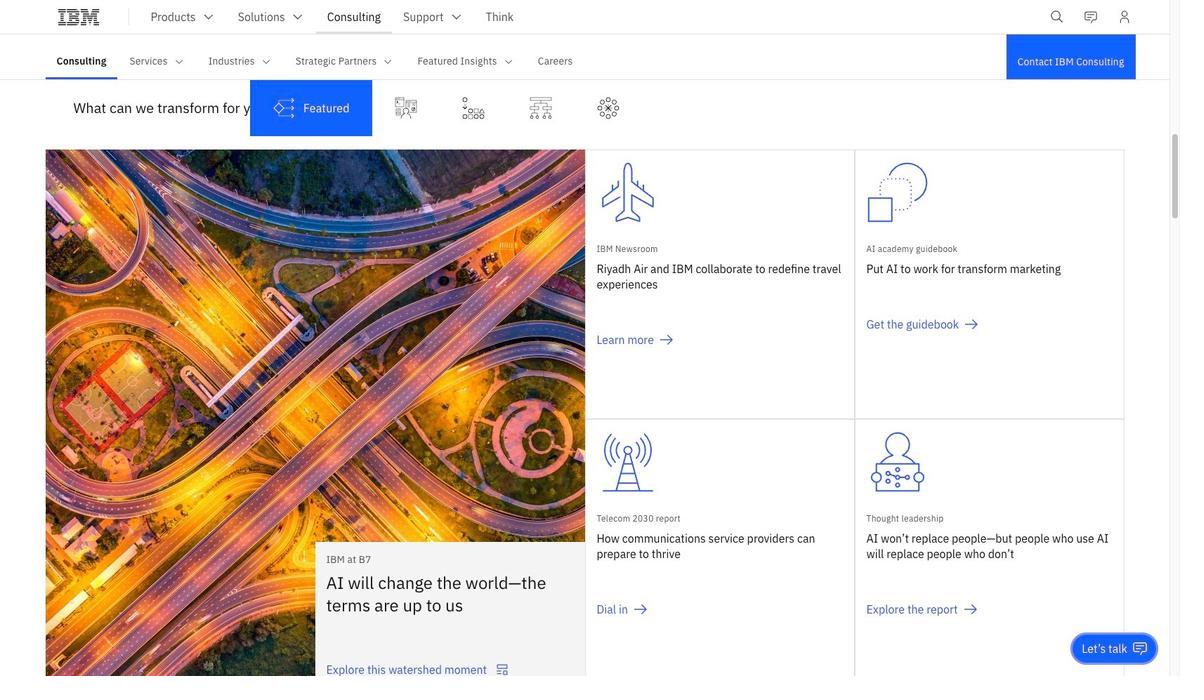 Task type: locate. For each thing, give the bounding box(es) containing it.
let's talk element
[[1082, 642, 1128, 657]]



